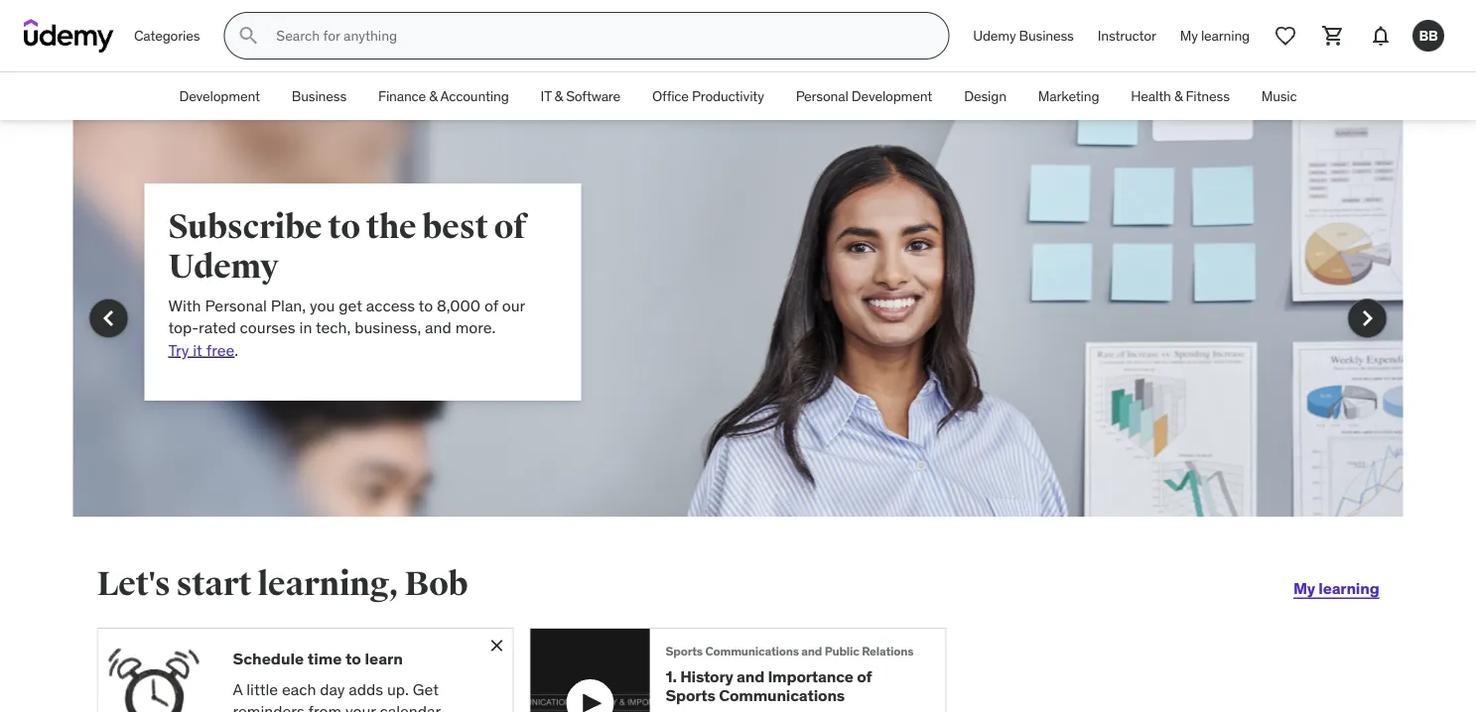 Task type: locate. For each thing, give the bounding box(es) containing it.
1 vertical spatial my learning link
[[1293, 565, 1379, 612]]

little
[[246, 679, 278, 700]]

each
[[282, 679, 316, 700]]

& for fitness
[[1174, 87, 1182, 105]]

communications
[[705, 644, 799, 660], [719, 685, 845, 706]]

music link
[[1245, 72, 1313, 120]]

submit search image
[[237, 24, 260, 48]]

rated
[[199, 318, 236, 338]]

& right health on the right
[[1174, 87, 1182, 105]]

0 horizontal spatial udemy
[[168, 246, 278, 287]]

business
[[1019, 27, 1074, 44], [292, 87, 346, 105]]

personal up rated
[[205, 295, 267, 316]]

learn
[[365, 649, 403, 669]]

2 development from the left
[[851, 87, 932, 105]]

marketing
[[1038, 87, 1099, 105]]

1 vertical spatial communications
[[719, 685, 845, 706]]

development down submit search icon
[[179, 87, 260, 105]]

personal right the productivity on the top
[[796, 87, 848, 105]]

0 horizontal spatial learning
[[1201, 27, 1250, 44]]

up.
[[387, 679, 409, 700]]

0 vertical spatial personal
[[796, 87, 848, 105]]

office productivity
[[652, 87, 764, 105]]

calendar.
[[380, 701, 444, 713]]

of right best
[[494, 206, 526, 248]]

sports communications and public relations 1. history and importance of sports communications
[[666, 644, 914, 706]]

& right finance
[[429, 87, 437, 105]]

3 & from the left
[[1174, 87, 1182, 105]]

1 horizontal spatial my learning
[[1293, 578, 1379, 598]]

0 vertical spatial and
[[425, 318, 451, 338]]

categories button
[[122, 12, 212, 60]]

0 vertical spatial my learning
[[1180, 27, 1250, 44]]

to
[[328, 206, 360, 248], [419, 295, 433, 316], [345, 649, 361, 669]]

Search for anything text field
[[272, 19, 924, 53]]

1 horizontal spatial learning
[[1319, 578, 1379, 598]]

music
[[1261, 87, 1297, 105]]

communications down 'public'
[[719, 685, 845, 706]]

and right history
[[737, 666, 764, 687]]

development
[[179, 87, 260, 105], [851, 87, 932, 105]]

2 vertical spatial of
[[857, 666, 872, 687]]

learning
[[1201, 27, 1250, 44], [1319, 578, 1379, 598]]

my learning
[[1180, 27, 1250, 44], [1293, 578, 1379, 598]]

communications up 1. history and importance of sports communications link
[[705, 644, 799, 660]]

personal
[[796, 87, 848, 105], [205, 295, 267, 316]]

development inside development link
[[179, 87, 260, 105]]

1 vertical spatial learning
[[1319, 578, 1379, 598]]

of
[[494, 206, 526, 248], [484, 295, 498, 316], [857, 666, 872, 687]]

2 horizontal spatial and
[[801, 644, 822, 660]]

it
[[541, 87, 551, 105]]

1 horizontal spatial development
[[851, 87, 932, 105]]

design link
[[948, 72, 1022, 120]]

.
[[235, 340, 238, 360]]

udemy up design
[[973, 27, 1016, 44]]

business left finance
[[292, 87, 346, 105]]

finance & accounting
[[378, 87, 509, 105]]

1 vertical spatial my learning
[[1293, 578, 1379, 598]]

fitness
[[1186, 87, 1230, 105]]

2 & from the left
[[554, 87, 563, 105]]

and down 8,000
[[425, 318, 451, 338]]

1 horizontal spatial personal
[[796, 87, 848, 105]]

0 horizontal spatial my
[[1180, 27, 1198, 44]]

of down 'public'
[[857, 666, 872, 687]]

1 horizontal spatial business
[[1019, 27, 1074, 44]]

to right time
[[345, 649, 361, 669]]

business up "marketing"
[[1019, 27, 1074, 44]]

of left the our
[[484, 295, 498, 316]]

design
[[964, 87, 1006, 105]]

my
[[1180, 27, 1198, 44], [1293, 578, 1315, 598]]

0 horizontal spatial &
[[429, 87, 437, 105]]

from
[[308, 701, 342, 713]]

udemy business link
[[961, 12, 1086, 60]]

history
[[680, 666, 733, 687]]

1 horizontal spatial &
[[554, 87, 563, 105]]

carousel element
[[73, 120, 1403, 565]]

2 vertical spatial to
[[345, 649, 361, 669]]

more.
[[455, 318, 496, 338]]

personal development link
[[780, 72, 948, 120]]

1 sports from the top
[[666, 644, 703, 660]]

get
[[339, 295, 362, 316]]

& for software
[[554, 87, 563, 105]]

0 horizontal spatial development
[[179, 87, 260, 105]]

1 vertical spatial of
[[484, 295, 498, 316]]

1 development from the left
[[179, 87, 260, 105]]

bb
[[1419, 26, 1438, 44]]

0 vertical spatial sports
[[666, 644, 703, 660]]

0 vertical spatial learning
[[1201, 27, 1250, 44]]

udemy business
[[973, 27, 1074, 44]]

it & software link
[[525, 72, 636, 120]]

0 horizontal spatial and
[[425, 318, 451, 338]]

and up importance in the bottom of the page
[[801, 644, 822, 660]]

my learning link
[[1168, 12, 1262, 60], [1293, 565, 1379, 612]]

1 vertical spatial personal
[[205, 295, 267, 316]]

and inside subscribe to the best of udemy with personal plan, you get access to 8,000 of our top-rated courses in tech, business, and more. try it free .
[[425, 318, 451, 338]]

development left design
[[851, 87, 932, 105]]

to left the
[[328, 206, 360, 248]]

to left 8,000
[[419, 295, 433, 316]]

subscribe to the best of udemy with personal plan, you get access to 8,000 of our top-rated courses in tech, business, and more. try it free .
[[168, 206, 526, 360]]

let's start learning, bob
[[97, 564, 468, 605]]

and
[[425, 318, 451, 338], [801, 644, 822, 660], [737, 666, 764, 687]]

0 horizontal spatial business
[[292, 87, 346, 105]]

1 vertical spatial udemy
[[168, 246, 278, 287]]

&
[[429, 87, 437, 105], [554, 87, 563, 105], [1174, 87, 1182, 105]]

office
[[652, 87, 689, 105]]

0 horizontal spatial my learning
[[1180, 27, 1250, 44]]

1 vertical spatial my
[[1293, 578, 1315, 598]]

0 vertical spatial udemy
[[973, 27, 1016, 44]]

1 vertical spatial business
[[292, 87, 346, 105]]

finance
[[378, 87, 426, 105]]

in
[[299, 318, 312, 338]]

bob
[[404, 564, 468, 605]]

udemy inside subscribe to the best of udemy with personal plan, you get access to 8,000 of our top-rated courses in tech, business, and more. try it free .
[[168, 246, 278, 287]]

previous image
[[93, 303, 125, 335]]

plan,
[[271, 295, 306, 316]]

1 horizontal spatial my
[[1293, 578, 1315, 598]]

& right it on the top
[[554, 87, 563, 105]]

importance
[[768, 666, 853, 687]]

1 & from the left
[[429, 87, 437, 105]]

free
[[206, 340, 235, 360]]

1 vertical spatial sports
[[666, 685, 715, 706]]

office productivity link
[[636, 72, 780, 120]]

udemy up the with
[[168, 246, 278, 287]]

software
[[566, 87, 620, 105]]

0 vertical spatial my
[[1180, 27, 1198, 44]]

you
[[310, 295, 335, 316]]

2 horizontal spatial &
[[1174, 87, 1182, 105]]

1 horizontal spatial my learning link
[[1293, 565, 1379, 612]]

our
[[502, 295, 525, 316]]

2 vertical spatial and
[[737, 666, 764, 687]]

1 vertical spatial to
[[419, 295, 433, 316]]

0 horizontal spatial personal
[[205, 295, 267, 316]]

try it free link
[[168, 340, 235, 360]]

sports
[[666, 644, 703, 660], [666, 685, 715, 706]]

instructor link
[[1086, 12, 1168, 60]]

0 vertical spatial my learning link
[[1168, 12, 1262, 60]]

categories
[[134, 27, 200, 44]]

udemy
[[973, 27, 1016, 44], [168, 246, 278, 287]]



Task type: describe. For each thing, give the bounding box(es) containing it.
0 vertical spatial business
[[1019, 27, 1074, 44]]

1 horizontal spatial and
[[737, 666, 764, 687]]

best
[[422, 206, 488, 248]]

notifications image
[[1369, 24, 1393, 48]]

day
[[320, 679, 345, 700]]

learning for the left my learning link
[[1201, 27, 1250, 44]]

finance & accounting link
[[362, 72, 525, 120]]

0 vertical spatial of
[[494, 206, 526, 248]]

personal inside subscribe to the best of udemy with personal plan, you get access to 8,000 of our top-rated courses in tech, business, and more. try it free .
[[205, 295, 267, 316]]

my for the bottom my learning link
[[1293, 578, 1315, 598]]

next image
[[1351, 303, 1383, 335]]

development inside personal development link
[[851, 87, 932, 105]]

time
[[307, 649, 342, 669]]

1 vertical spatial and
[[801, 644, 822, 660]]

0 horizontal spatial my learning link
[[1168, 12, 1262, 60]]

courses
[[240, 318, 295, 338]]

relations
[[862, 644, 914, 660]]

close image
[[487, 636, 507, 656]]

it & software
[[541, 87, 620, 105]]

1. history and importance of sports communications link
[[666, 666, 914, 706]]

let's
[[97, 564, 170, 605]]

adds
[[349, 679, 383, 700]]

my for the left my learning link
[[1180, 27, 1198, 44]]

wishlist image
[[1274, 24, 1297, 48]]

business link
[[276, 72, 362, 120]]

the
[[366, 206, 416, 248]]

bb link
[[1405, 12, 1452, 60]]

2 sports from the top
[[666, 685, 715, 706]]

learning,
[[257, 564, 398, 605]]

instructor
[[1098, 27, 1156, 44]]

marketing link
[[1022, 72, 1115, 120]]

schedule time to learn a little each day adds up. get reminders from your calendar.
[[233, 649, 444, 713]]

get
[[413, 679, 439, 700]]

business,
[[355, 318, 421, 338]]

udemy image
[[24, 19, 114, 53]]

to inside schedule time to learn a little each day adds up. get reminders from your calendar.
[[345, 649, 361, 669]]

personal development
[[796, 87, 932, 105]]

reminders
[[233, 701, 304, 713]]

0 vertical spatial to
[[328, 206, 360, 248]]

8,000
[[437, 295, 480, 316]]

development link
[[163, 72, 276, 120]]

& for accounting
[[429, 87, 437, 105]]

a
[[233, 679, 243, 700]]

public
[[825, 644, 859, 660]]

your
[[345, 701, 376, 713]]

health
[[1131, 87, 1171, 105]]

0 vertical spatial communications
[[705, 644, 799, 660]]

try
[[168, 340, 189, 360]]

productivity
[[692, 87, 764, 105]]

shopping cart with 0 items image
[[1321, 24, 1345, 48]]

top-
[[168, 318, 199, 338]]

1.
[[666, 666, 677, 687]]

1 horizontal spatial udemy
[[973, 27, 1016, 44]]

tech,
[[316, 318, 351, 338]]

it
[[193, 340, 202, 360]]

subscribe
[[168, 206, 322, 248]]

of inside sports communications and public relations 1. history and importance of sports communications
[[857, 666, 872, 687]]

learning for the bottom my learning link
[[1319, 578, 1379, 598]]

health & fitness link
[[1115, 72, 1245, 120]]

health & fitness
[[1131, 87, 1230, 105]]

schedule
[[233, 649, 304, 669]]

with
[[168, 295, 201, 316]]

start
[[176, 564, 251, 605]]

accounting
[[440, 87, 509, 105]]

access
[[366, 295, 415, 316]]



Task type: vqa. For each thing, say whether or not it's contained in the screenshot.
blow
no



